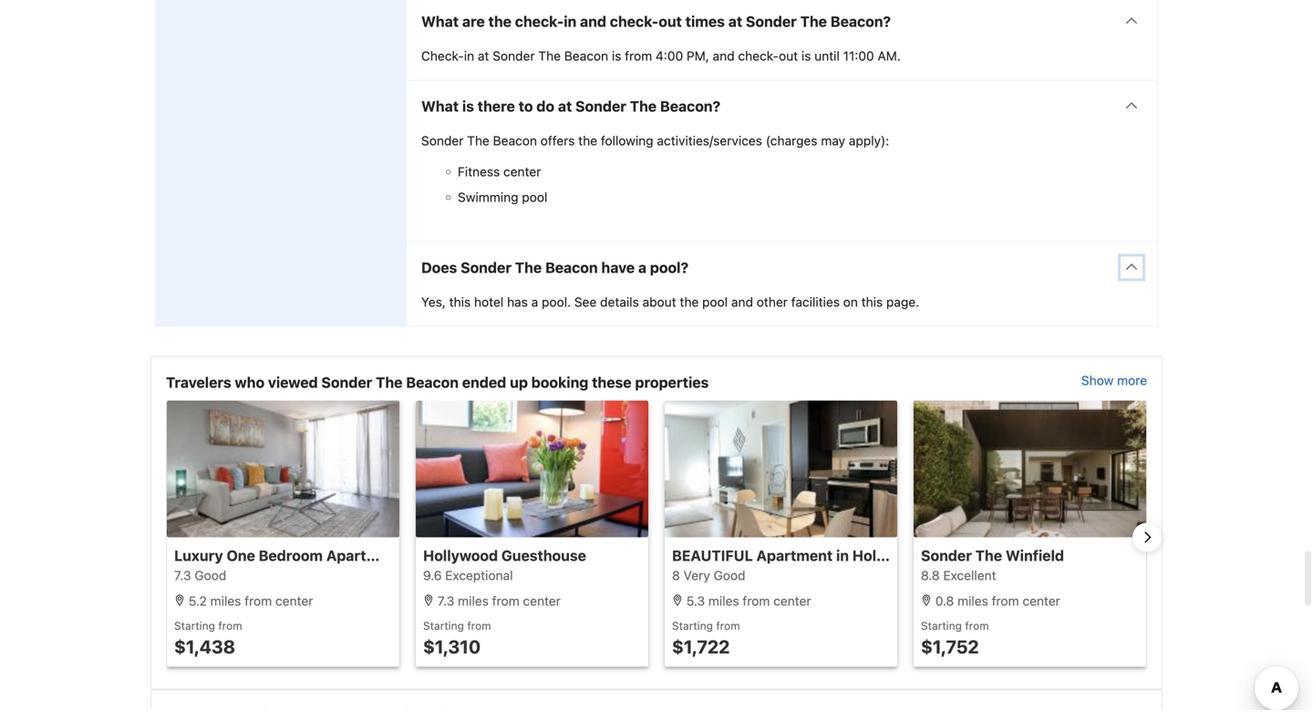 Task type: locate. For each thing, give the bounding box(es) containing it.
1 vertical spatial in
[[464, 48, 474, 63]]

check-
[[515, 13, 564, 30], [610, 13, 659, 30], [738, 48, 779, 63]]

out
[[659, 13, 682, 30], [779, 48, 798, 63]]

center inside accordion control element
[[504, 164, 541, 179]]

a right the have
[[639, 259, 647, 276]]

1 vertical spatial pool
[[703, 295, 728, 310]]

miles down good
[[709, 594, 739, 609]]

travelers
[[166, 374, 231, 391]]

from inside starting from $1,310
[[467, 620, 491, 633]]

and up check-in at sonder the beacon is from 4:00 pm, and check-out is until 11:00 am.
[[580, 13, 607, 30]]

1 horizontal spatial apartment
[[757, 547, 833, 565]]

center up swimming pool
[[504, 164, 541, 179]]

apartment left free
[[326, 547, 403, 565]]

what down check-
[[421, 98, 459, 115]]

center down beautiful apartment in hollywood 1br & 1bd 8 very good
[[774, 594, 812, 609]]

0 horizontal spatial is
[[462, 98, 474, 115]]

7.3 good
[[174, 568, 227, 583]]

swimming pool
[[458, 190, 548, 205]]

what inside dropdown button
[[421, 13, 459, 30]]

does
[[421, 259, 457, 276]]

miles for $1,438
[[210, 594, 241, 609]]

hollywood inside beautiful apartment in hollywood 1br & 1bd 8 very good
[[853, 547, 928, 565]]

2 miles from the left
[[458, 594, 489, 609]]

1 horizontal spatial a
[[639, 259, 647, 276]]

apartment
[[326, 547, 403, 565], [757, 547, 833, 565]]

0 horizontal spatial this
[[449, 295, 471, 310]]

1 vertical spatial what
[[421, 98, 459, 115]]

starting from $1,752
[[921, 620, 989, 658]]

4 miles from the left
[[958, 594, 989, 609]]

is left until on the top right of the page
[[802, 48, 811, 63]]

starting inside starting from $1,310
[[423, 620, 464, 633]]

pool.
[[542, 295, 571, 310]]

does sonder the beacon have a pool?
[[421, 259, 689, 276]]

0 vertical spatial out
[[659, 13, 682, 30]]

2 vertical spatial at
[[558, 98, 572, 115]]

1 horizontal spatial the
[[579, 133, 598, 148]]

is down what are the check-in and check-out times at sonder the beacon?
[[612, 48, 622, 63]]

2 this from the left
[[862, 295, 883, 310]]

starting inside starting from $1,752
[[921, 620, 962, 633]]

the right 'are'
[[489, 13, 512, 30]]

miles for $1,722
[[709, 594, 739, 609]]

check- right 'are'
[[515, 13, 564, 30]]

0 horizontal spatial apartment
[[326, 547, 403, 565]]

beautiful apartment in hollywood 1br & 1bd 8 very good
[[672, 547, 1003, 583]]

2 hollywood from the left
[[853, 547, 928, 565]]

the right offers
[[579, 133, 598, 148]]

center for $1,310
[[523, 594, 561, 609]]

swimming
[[458, 190, 519, 205]]

1 miles from the left
[[210, 594, 241, 609]]

1 starting from the left
[[174, 620, 215, 633]]

offers
[[541, 133, 575, 148]]

a right "has"
[[532, 295, 538, 310]]

beacon? up 11:00 am.
[[831, 13, 891, 30]]

2 horizontal spatial check-
[[738, 48, 779, 63]]

0 vertical spatial at
[[729, 13, 743, 30]]

beacon
[[565, 48, 609, 63], [493, 133, 537, 148], [546, 259, 598, 276], [406, 374, 459, 391]]

0 vertical spatial beacon?
[[831, 13, 891, 30]]

center down bedroom
[[276, 594, 313, 609]]

out down what are the check-in and check-out times at sonder the beacon? dropdown button
[[779, 48, 798, 63]]

may
[[821, 133, 846, 148]]

at right times
[[729, 13, 743, 30]]

beacon? up the activities/services
[[660, 98, 721, 115]]

pool
[[522, 190, 548, 205], [703, 295, 728, 310]]

1 horizontal spatial in
[[564, 13, 577, 30]]

apartment up 5.3 miles from center
[[757, 547, 833, 565]]

center
[[504, 164, 541, 179], [276, 594, 313, 609], [523, 594, 561, 609], [774, 594, 812, 609], [1023, 594, 1061, 609]]

is inside what is there to do at sonder the beacon? dropdown button
[[462, 98, 474, 115]]

hollywood left 1br
[[853, 547, 928, 565]]

miles down 9.6 exceptional
[[458, 594, 489, 609]]

0 horizontal spatial hollywood
[[423, 547, 498, 565]]

pool right the about
[[703, 295, 728, 310]]

from inside accordion control element
[[625, 48, 652, 63]]

1 vertical spatial out
[[779, 48, 798, 63]]

starting up "$1,752"
[[921, 620, 962, 633]]

out left times
[[659, 13, 682, 30]]

is left there
[[462, 98, 474, 115]]

0 horizontal spatial out
[[659, 13, 682, 30]]

the
[[489, 13, 512, 30], [579, 133, 598, 148], [680, 295, 699, 310]]

check- up check-in at sonder the beacon is from 4:00 pm, and check-out is until 11:00 am.
[[610, 13, 659, 30]]

2 vertical spatial the
[[680, 295, 699, 310]]

starting up $1,438
[[174, 620, 215, 633]]

2 what from the top
[[421, 98, 459, 115]]

2 horizontal spatial in
[[837, 547, 849, 565]]

at inside dropdown button
[[558, 98, 572, 115]]

the
[[801, 13, 827, 30], [539, 48, 561, 63], [630, 98, 657, 115], [467, 133, 490, 148], [515, 259, 542, 276], [376, 374, 403, 391], [976, 547, 1003, 565]]

starting for $1,438
[[174, 620, 215, 633]]

sonder up 8.8 excellent
[[921, 547, 972, 565]]

see
[[575, 295, 597, 310]]

center for $1,438
[[276, 594, 313, 609]]

miles right 5.2
[[210, 594, 241, 609]]

check-
[[421, 48, 464, 63]]

7.3
[[438, 594, 455, 609]]

is
[[612, 48, 622, 63], [802, 48, 811, 63], [462, 98, 474, 115]]

0 horizontal spatial the
[[489, 13, 512, 30]]

0 vertical spatial the
[[489, 13, 512, 30]]

a inside dropdown button
[[639, 259, 647, 276]]

0 horizontal spatial a
[[532, 295, 538, 310]]

miles right 0.8
[[958, 594, 989, 609]]

3 starting from the left
[[672, 620, 713, 633]]

1 horizontal spatial at
[[558, 98, 572, 115]]

sonder right viewed
[[322, 374, 373, 391]]

from down what are the check-in and check-out times at sonder the beacon?
[[625, 48, 652, 63]]

(charges
[[766, 133, 818, 148]]

the inside sonder the winfield 8.8 excellent
[[976, 547, 1003, 565]]

$1,752
[[921, 636, 979, 658]]

starting up the $1,310
[[423, 620, 464, 633]]

beautiful
[[672, 547, 753, 565]]

from down 5.2 miles from center at the bottom left of page
[[218, 620, 242, 633]]

4:00 pm,
[[656, 48, 710, 63]]

region
[[151, 401, 1162, 675]]

from down one
[[245, 594, 272, 609]]

beacon up the see
[[546, 259, 598, 276]]

from down 5.3 miles from center
[[716, 620, 740, 633]]

starting inside starting from $1,438
[[174, 620, 215, 633]]

and inside dropdown button
[[580, 13, 607, 30]]

at right the do
[[558, 98, 572, 115]]

0 horizontal spatial pool
[[522, 190, 548, 205]]

2 vertical spatial in
[[837, 547, 849, 565]]

beacon left ended
[[406, 374, 459, 391]]

2 starting from the left
[[423, 620, 464, 633]]

miles for $1,310
[[458, 594, 489, 609]]

0 vertical spatial what
[[421, 13, 459, 30]]

2 horizontal spatial at
[[729, 13, 743, 30]]

what is there to do at sonder the beacon?
[[421, 98, 721, 115]]

hotel
[[474, 295, 504, 310]]

1 vertical spatial at
[[478, 48, 489, 63]]

&
[[962, 547, 972, 565]]

in inside dropdown button
[[564, 13, 577, 30]]

1 hollywood from the left
[[423, 547, 498, 565]]

accordion control element
[[406, 0, 1159, 327]]

1 vertical spatial and
[[713, 48, 735, 63]]

0 vertical spatial a
[[639, 259, 647, 276]]

3 miles from the left
[[709, 594, 739, 609]]

yes, this hotel has a pool. see details about the pool and other facilities on this page.
[[421, 295, 920, 310]]

this
[[449, 295, 471, 310], [862, 295, 883, 310]]

this right yes,
[[449, 295, 471, 310]]

starting
[[174, 620, 215, 633], [423, 620, 464, 633], [672, 620, 713, 633], [921, 620, 962, 633]]

has
[[507, 295, 528, 310]]

1 horizontal spatial this
[[862, 295, 883, 310]]

what inside dropdown button
[[421, 98, 459, 115]]

center down guesthouse
[[523, 594, 561, 609]]

this right the "on"
[[862, 295, 883, 310]]

the right the about
[[680, 295, 699, 310]]

at down 'are'
[[478, 48, 489, 63]]

sonder the winfield 8.8 excellent
[[921, 547, 1065, 583]]

following
[[601, 133, 654, 148]]

sonder
[[746, 13, 797, 30], [493, 48, 535, 63], [576, 98, 627, 115], [421, 133, 464, 148], [461, 259, 512, 276], [322, 374, 373, 391], [921, 547, 972, 565]]

1 apartment from the left
[[326, 547, 403, 565]]

from down 7.3 miles from center
[[467, 620, 491, 633]]

0.8 miles from center
[[932, 594, 1061, 609]]

1 horizontal spatial hollywood
[[853, 547, 928, 565]]

check- down what are the check-in and check-out times at sonder the beacon? dropdown button
[[738, 48, 779, 63]]

and down times
[[713, 48, 735, 63]]

1 vertical spatial beacon?
[[660, 98, 721, 115]]

7.3 miles from center
[[434, 594, 561, 609]]

starting inside starting from $1,722
[[672, 620, 713, 633]]

more
[[1118, 373, 1148, 388]]

hollywood up 9.6 exceptional
[[423, 547, 498, 565]]

details
[[600, 295, 639, 310]]

travelers who viewed sonder the beacon ended up booking these properties
[[166, 374, 709, 391]]

starting up $1,722
[[672, 620, 713, 633]]

at inside dropdown button
[[729, 13, 743, 30]]

and
[[580, 13, 607, 30], [713, 48, 735, 63], [732, 295, 754, 310]]

times
[[686, 13, 725, 30]]

miles
[[210, 594, 241, 609], [458, 594, 489, 609], [709, 594, 739, 609], [958, 594, 989, 609]]

sonder up fitness
[[421, 133, 464, 148]]

from down sonder the winfield 8.8 excellent
[[992, 594, 1020, 609]]

page.
[[887, 295, 920, 310]]

a
[[639, 259, 647, 276], [532, 295, 538, 310]]

about
[[643, 295, 677, 310]]

in
[[564, 13, 577, 30], [464, 48, 474, 63], [837, 547, 849, 565]]

and left other
[[732, 295, 754, 310]]

0 vertical spatial and
[[580, 13, 607, 30]]

0 horizontal spatial at
[[478, 48, 489, 63]]

what for what are the check-in and check-out times at sonder the beacon?
[[421, 13, 459, 30]]

what for what is there to do at sonder the beacon?
[[421, 98, 459, 115]]

center down winfield
[[1023, 594, 1061, 609]]

0 vertical spatial in
[[564, 13, 577, 30]]

at
[[729, 13, 743, 30], [478, 48, 489, 63], [558, 98, 572, 115]]

from
[[625, 48, 652, 63], [245, 594, 272, 609], [492, 594, 520, 609], [743, 594, 770, 609], [992, 594, 1020, 609], [218, 620, 242, 633], [467, 620, 491, 633], [716, 620, 740, 633], [966, 620, 989, 633]]

what
[[421, 13, 459, 30], [421, 98, 459, 115]]

show more
[[1082, 373, 1148, 388]]

from down 0.8 miles from center
[[966, 620, 989, 633]]

pool down fitness center
[[522, 190, 548, 205]]

what left 'are'
[[421, 13, 459, 30]]

9.6 exceptional
[[423, 568, 513, 583]]

2 apartment from the left
[[757, 547, 833, 565]]

sonder up following
[[576, 98, 627, 115]]

free
[[406, 547, 438, 565]]

1 what from the top
[[421, 13, 459, 30]]

from down good
[[743, 594, 770, 609]]

sonder inside dropdown button
[[576, 98, 627, 115]]

up
[[510, 374, 528, 391]]

1 vertical spatial a
[[532, 295, 538, 310]]

1 horizontal spatial beacon?
[[831, 13, 891, 30]]

4 starting from the left
[[921, 620, 962, 633]]

miles for $1,752
[[958, 594, 989, 609]]

0 horizontal spatial beacon?
[[660, 98, 721, 115]]

show more link
[[1082, 372, 1148, 394]]

hollywood
[[423, 547, 498, 565], [853, 547, 928, 565]]

pool?
[[650, 259, 689, 276]]

from inside starting from $1,438
[[218, 620, 242, 633]]

beacon up fitness center
[[493, 133, 537, 148]]



Task type: describe. For each thing, give the bounding box(es) containing it.
region containing $1,438
[[151, 401, 1162, 675]]

sonder up to
[[493, 48, 535, 63]]

do
[[537, 98, 555, 115]]

what are the check-in and check-out times at sonder the beacon?
[[421, 13, 891, 30]]

winfield
[[1006, 547, 1065, 565]]

sonder up 'hotel'
[[461, 259, 512, 276]]

what is there to do at sonder the beacon? button
[[407, 81, 1158, 132]]

from inside starting from $1,752
[[966, 620, 989, 633]]

bedroom
[[259, 547, 323, 565]]

luxury one bedroom apartment free parking&pool 7.3 good
[[174, 547, 537, 583]]

starting from $1,438
[[174, 620, 242, 658]]

viewed
[[268, 374, 318, 391]]

1bd
[[976, 547, 1003, 565]]

ended
[[462, 374, 507, 391]]

does sonder the beacon have a pool? button
[[407, 242, 1158, 293]]

luxury
[[174, 547, 223, 565]]

starting for $1,722
[[672, 620, 713, 633]]

0.8
[[936, 594, 954, 609]]

2 horizontal spatial the
[[680, 295, 699, 310]]

starting from $1,722
[[672, 620, 740, 658]]

on
[[844, 295, 858, 310]]

properties
[[635, 374, 709, 391]]

beacon inside dropdown button
[[546, 259, 598, 276]]

hollywood inside hollywood guesthouse 9.6 exceptional
[[423, 547, 498, 565]]

booking
[[532, 374, 589, 391]]

show
[[1082, 373, 1114, 388]]

the inside dropdown button
[[630, 98, 657, 115]]

hollywood guesthouse 9.6 exceptional
[[423, 547, 587, 583]]

beacon up what is there to do at sonder the beacon?
[[565, 48, 609, 63]]

sonder right times
[[746, 13, 797, 30]]

0 vertical spatial pool
[[522, 190, 548, 205]]

one
[[227, 547, 255, 565]]

5.2
[[189, 594, 207, 609]]

1 horizontal spatial check-
[[610, 13, 659, 30]]

have
[[602, 259, 635, 276]]

1 horizontal spatial pool
[[703, 295, 728, 310]]

center for $1,752
[[1023, 594, 1061, 609]]

1br
[[931, 547, 958, 565]]

apartment inside beautiful apartment in hollywood 1br & 1bd 8 very good
[[757, 547, 833, 565]]

the inside dropdown button
[[489, 13, 512, 30]]

11:00 am.
[[844, 48, 901, 63]]

from down hollywood guesthouse 9.6 exceptional on the left of the page
[[492, 594, 520, 609]]

8 very
[[672, 568, 710, 583]]

sonder inside sonder the winfield 8.8 excellent
[[921, 547, 972, 565]]

guesthouse
[[502, 547, 587, 565]]

activities/services
[[657, 133, 763, 148]]

fitness center
[[458, 164, 541, 179]]

other
[[757, 295, 788, 310]]

facilities
[[792, 295, 840, 310]]

beacon? inside dropdown button
[[660, 98, 721, 115]]

starting for $1,752
[[921, 620, 962, 633]]

starting for $1,310
[[423, 620, 464, 633]]

apartment inside luxury one bedroom apartment free parking&pool 7.3 good
[[326, 547, 403, 565]]

starting from $1,310
[[423, 620, 491, 658]]

beacon? inside dropdown button
[[831, 13, 891, 30]]

5.3
[[687, 594, 705, 609]]

$1,722
[[672, 636, 730, 658]]

from inside starting from $1,722
[[716, 620, 740, 633]]

out inside dropdown button
[[659, 13, 682, 30]]

1 this from the left
[[449, 295, 471, 310]]

1 horizontal spatial out
[[779, 48, 798, 63]]

0 horizontal spatial in
[[464, 48, 474, 63]]

check-in at sonder the beacon is from 4:00 pm, and check-out is until 11:00 am.
[[421, 48, 901, 63]]

1 vertical spatial the
[[579, 133, 598, 148]]

yes,
[[421, 295, 446, 310]]

center for $1,722
[[774, 594, 812, 609]]

apply):
[[849, 133, 890, 148]]

in inside beautiful apartment in hollywood 1br & 1bd 8 very good
[[837, 547, 849, 565]]

5.2 miles from center
[[185, 594, 313, 609]]

8.8 excellent
[[921, 568, 997, 583]]

what are the check-in and check-out times at sonder the beacon? button
[[407, 0, 1158, 47]]

these
[[592, 374, 632, 391]]

fitness
[[458, 164, 500, 179]]

1 horizontal spatial is
[[612, 48, 622, 63]]

who
[[235, 374, 265, 391]]

to
[[519, 98, 533, 115]]

5.3 miles from center
[[683, 594, 812, 609]]

parking&pool
[[441, 547, 537, 565]]

$1,310
[[423, 636, 481, 658]]

$1,438
[[174, 636, 235, 658]]

0 horizontal spatial check-
[[515, 13, 564, 30]]

sonder the beacon offers the following activities/services (charges may apply):
[[421, 133, 890, 148]]

2 vertical spatial and
[[732, 295, 754, 310]]

until
[[815, 48, 840, 63]]

are
[[462, 13, 485, 30]]

there
[[478, 98, 515, 115]]

good
[[714, 568, 746, 583]]

2 horizontal spatial is
[[802, 48, 811, 63]]



Task type: vqa. For each thing, say whether or not it's contained in the screenshot.
Miles corresponding to $1,310
yes



